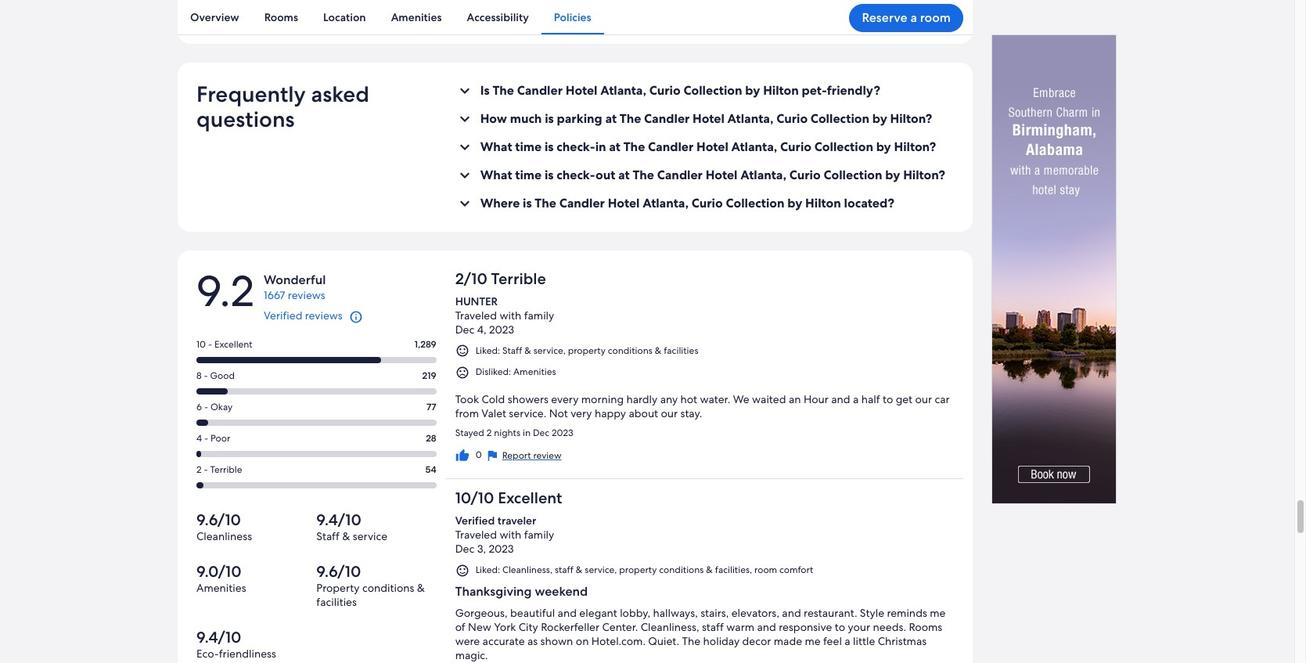 Task type: locate. For each thing, give the bounding box(es) containing it.
terrible right the 2/10
[[491, 268, 546, 289]]

1 horizontal spatial terrible
[[491, 268, 546, 289]]

service
[[353, 529, 388, 543]]

0 horizontal spatial facilities
[[317, 595, 357, 609]]

1 vertical spatial reviews
[[305, 308, 343, 322]]

in
[[596, 138, 607, 155], [523, 427, 531, 439]]

where is the candler hotel atlanta, curio collection by hilton located?
[[481, 195, 895, 211]]

property up morning
[[568, 344, 606, 357]]

- for terrible
[[204, 463, 208, 476]]

family right 3, on the left of the page
[[524, 528, 555, 542]]

2 left nights
[[487, 427, 492, 439]]

reviews down 1667 reviews button
[[305, 308, 343, 322]]

and down weekend on the bottom
[[558, 606, 577, 620]]

0 vertical spatial hilton?
[[891, 110, 933, 126]]

our left car
[[916, 392, 933, 406]]

2 liked: from the top
[[476, 564, 500, 577]]

1 horizontal spatial me
[[930, 606, 946, 620]]

1 vertical spatial 9.4/10
[[197, 627, 242, 647]]

9.4 out of 10 element down '9.0 out of 10' element
[[197, 627, 317, 647]]

1 vertical spatial staff
[[317, 529, 340, 543]]

amenities for disliked:
[[514, 366, 556, 378]]

and left gender
[[735, 11, 754, 25]]

staff left warm
[[702, 620, 724, 634]]

took cold showers every morning hardly any hot water. we waited an hour and a half to get our car from valet service. not very happy about our stay.
[[455, 392, 950, 420]]

2023 down 'not'
[[552, 427, 574, 439]]

9.6 out of 10 element
[[197, 509, 317, 530], [317, 561, 437, 581]]

rooms right needs.
[[909, 620, 943, 634]]

1 horizontal spatial our
[[916, 392, 933, 406]]

lobby,
[[620, 606, 651, 620]]

amenities up the showers
[[514, 366, 556, 378]]

hilton?
[[891, 110, 933, 126], [895, 138, 937, 155], [904, 166, 946, 183]]

1 vertical spatial liked:
[[476, 564, 500, 577]]

conditions up hallways,
[[660, 564, 704, 577]]

small image inside verified reviews dropdown button
[[346, 308, 366, 325]]

9.6/10 down 2 - terrible
[[197, 509, 241, 530]]

list containing overview
[[178, 0, 973, 34]]

verified inside dropdown button
[[264, 308, 303, 322]]

9.4 out of 10 element up 9.6/10 property conditions & facilities
[[317, 509, 437, 530]]

terrible down poor at bottom
[[210, 463, 242, 476]]

staff left service
[[317, 529, 340, 543]]

service, up elegant
[[585, 564, 617, 577]]

facilities down service
[[317, 595, 357, 609]]

and right the hour on the right bottom
[[832, 392, 851, 406]]

to left your
[[835, 620, 846, 634]]

weekend
[[535, 583, 588, 600]]

0 horizontal spatial conditions
[[362, 581, 415, 595]]

9.4/10 up property
[[317, 509, 362, 530]]

facilities
[[664, 344, 699, 357], [317, 595, 357, 609]]

0 horizontal spatial rooms
[[264, 10, 298, 24]]

8
[[197, 369, 202, 382]]

1 horizontal spatial rooms
[[909, 620, 943, 634]]

9.6/10
[[197, 509, 241, 530], [317, 561, 361, 581]]

verified down the 1667
[[264, 308, 303, 322]]

time down much
[[515, 138, 542, 155]]

of
[[612, 11, 622, 25], [455, 620, 466, 634]]

small image right 1,289
[[455, 344, 470, 358]]

0 vertical spatial with
[[500, 308, 522, 322]]

1 vertical spatial a
[[854, 392, 859, 406]]

0 vertical spatial of
[[612, 11, 622, 25]]

rockerfeller
[[541, 620, 600, 634]]

0 vertical spatial small image
[[346, 308, 366, 325]]

amenities down cleanliness
[[197, 581, 246, 595]]

atlanta,
[[601, 82, 647, 98], [728, 110, 774, 126], [732, 138, 778, 155], [741, 166, 787, 183], [643, 195, 689, 211]]

hotel up what time is check-out at the candler hotel atlanta, curio collection by hilton? on the top of the page
[[697, 138, 729, 155]]

9.6/10 down 9.4/10 staff & service
[[317, 561, 361, 581]]

hilton left located?
[[806, 195, 842, 211]]

0 vertical spatial verified
[[264, 308, 303, 322]]

guests
[[577, 11, 610, 25]]

0 vertical spatial property
[[478, 11, 522, 25]]

verified
[[264, 308, 303, 322], [455, 514, 495, 528]]

the down the is the candler hotel atlanta, curio collection by hilton pet-friendly?
[[624, 138, 645, 155]]

in up out
[[596, 138, 607, 155]]

9.6 out of 10 element down service
[[317, 561, 437, 581]]

0 horizontal spatial cleanliness,
[[503, 564, 553, 577]]

gorgeous,
[[455, 606, 508, 620]]

0 vertical spatial excellent
[[215, 338, 253, 350]]

took
[[455, 392, 479, 406]]

me
[[930, 606, 946, 620], [805, 634, 821, 648]]

made
[[774, 634, 803, 648]]

service, up disliked: amenities
[[534, 344, 566, 357]]

0 vertical spatial staff
[[555, 564, 574, 577]]

at right parking
[[606, 110, 617, 126]]

1 vertical spatial family
[[524, 528, 555, 542]]

property right this
[[478, 11, 522, 25]]

2 vertical spatial a
[[845, 634, 851, 648]]

2 vertical spatial 2023
[[489, 542, 514, 556]]

2 vertical spatial small image
[[455, 365, 470, 380]]

9.6/10 inside 9.6/10 cleanliness
[[197, 509, 241, 530]]

our left stay.
[[661, 406, 678, 420]]

1 horizontal spatial verified
[[455, 514, 495, 528]]

0 vertical spatial traveled
[[455, 308, 497, 322]]

cleanliness, left stairs, at the right of page
[[641, 620, 700, 634]]

and inside 'took cold showers every morning hardly any hot water. we waited an hour and a half to get our car from valet service. not very happy about our stay.'
[[832, 392, 851, 406]]

4 - poor
[[197, 432, 230, 444]]

9.6/10 inside 9.6/10 property conditions & facilities
[[317, 561, 361, 581]]

liked: for liked: staff & service, property conditions & facilities
[[476, 344, 500, 357]]

rooms left location
[[264, 10, 298, 24]]

what up where
[[481, 166, 513, 183]]

0 vertical spatial a
[[911, 9, 918, 25]]

9.6 out of 10 element up '9.0 out of 10' element
[[197, 509, 317, 530]]

located?
[[845, 195, 895, 211]]

0 vertical spatial facilities
[[664, 344, 699, 357]]

1 vertical spatial excellent
[[498, 488, 563, 509]]

1 vertical spatial facilities
[[317, 595, 357, 609]]

responsive
[[779, 620, 833, 634]]

9.4/10 inside 9.4/10 eco-friendliness
[[197, 627, 242, 647]]

1 vertical spatial 9.6/10
[[317, 561, 361, 581]]

1 horizontal spatial staff
[[503, 344, 523, 357]]

9.4 out of 10 element
[[317, 509, 437, 530], [197, 627, 317, 647]]

0 vertical spatial 2023
[[489, 322, 515, 336]]

half
[[862, 392, 881, 406]]

and right warm
[[758, 620, 777, 634]]

9.0 out of 10 element
[[197, 561, 317, 581]]

0 vertical spatial me
[[930, 606, 946, 620]]

small image down 1667 reviews button
[[346, 308, 366, 325]]

traveler
[[498, 514, 537, 528]]

1 horizontal spatial service,
[[585, 564, 617, 577]]

staff inside 9.4/10 staff & service
[[317, 529, 340, 543]]

time up where
[[515, 166, 542, 183]]

1 vertical spatial check-
[[557, 166, 596, 183]]

all
[[625, 11, 636, 25]]

at for out
[[619, 166, 630, 183]]

0 vertical spatial 9.6/10
[[197, 509, 241, 530]]

0 vertical spatial 9.4 out of 10 element
[[317, 509, 437, 530]]

0 horizontal spatial service,
[[534, 344, 566, 357]]

small image for disliked: amenities
[[455, 365, 470, 380]]

small image
[[455, 564, 470, 578]]

9.6/10 property conditions & facilities
[[317, 561, 425, 609]]

by
[[746, 82, 761, 98], [873, 110, 888, 126], [877, 138, 892, 155], [886, 166, 901, 183], [788, 195, 803, 211]]

of left new
[[455, 620, 466, 634]]

0 horizontal spatial in
[[523, 427, 531, 439]]

what for what time is check-in at the candler hotel atlanta, curio collection by hilton?
[[481, 138, 513, 155]]

1 what from the top
[[481, 138, 513, 155]]

2 horizontal spatial property
[[620, 564, 657, 577]]

to
[[883, 392, 894, 406], [835, 620, 846, 634]]

-
[[208, 338, 212, 350], [204, 369, 208, 382], [204, 401, 208, 413], [204, 432, 208, 444], [204, 463, 208, 476]]

1 vertical spatial small image
[[455, 344, 470, 358]]

0 horizontal spatial staff
[[317, 529, 340, 543]]

1 vertical spatial rooms
[[909, 620, 943, 634]]

at right out
[[619, 166, 630, 183]]

staff up disliked: amenities
[[503, 344, 523, 357]]

0 vertical spatial liked:
[[476, 344, 500, 357]]

1 liked: from the top
[[476, 344, 500, 357]]

of inside thanksgiving weekend gorgeous, beautiful and elegant lobby, hallways, stairs, elevators, and restaurant. style reminds me of new york city rockerfeller center. cleanliness, staff warm and responsive to your needs. rooms were accurate as shown on hotel.com. quiet. the holiday decor made me feel a little christmas magic.
[[455, 620, 466, 634]]

0 vertical spatial check-
[[557, 138, 596, 155]]

excellent right 10
[[215, 338, 253, 350]]

54
[[426, 463, 437, 476]]

friendly)
[[891, 11, 933, 25]]

1667
[[264, 288, 285, 302]]

atlanta, up what time is check-out at the candler hotel atlanta, curio collection by hilton? on the top of the page
[[732, 138, 778, 155]]

reviews up verified reviews
[[288, 288, 326, 302]]

frequently
[[197, 79, 306, 108]]

0 vertical spatial dec
[[455, 322, 475, 336]]

1 horizontal spatial a
[[854, 392, 859, 406]]

check- for in
[[557, 138, 596, 155]]

stayed
[[455, 427, 485, 439]]

liked: up thanksgiving
[[476, 564, 500, 577]]

what down how
[[481, 138, 513, 155]]

1 vertical spatial of
[[455, 620, 466, 634]]

0 vertical spatial rooms
[[264, 10, 298, 24]]

2 traveled from the top
[[455, 528, 497, 542]]

hilton
[[764, 82, 799, 98], [806, 195, 842, 211]]

identities
[[796, 11, 842, 25]]

9.4/10 down 9.0/10 amenities
[[197, 627, 242, 647]]

0 vertical spatial 2
[[487, 427, 492, 439]]

accessibility
[[467, 10, 529, 24]]

0 vertical spatial 9.6 out of 10 element
[[197, 509, 317, 530]]

room left comfort
[[755, 564, 778, 577]]

excellent up traveler on the bottom of the page
[[498, 488, 563, 509]]

cleanliness, up weekend on the bottom
[[503, 564, 553, 577]]

0 horizontal spatial 2
[[197, 463, 202, 476]]

wonderful
[[264, 271, 326, 288]]

1 with from the top
[[500, 308, 522, 322]]

- for good
[[204, 369, 208, 382]]

9.6/10 for 9.6/10 cleanliness
[[197, 509, 241, 530]]

much
[[510, 110, 542, 126]]

liked: down 4, in the left of the page
[[476, 344, 500, 357]]

1 horizontal spatial property
[[568, 344, 606, 357]]

check-
[[557, 138, 596, 155], [557, 166, 596, 183]]

time for what time is check-out at the candler hotel atlanta, curio collection by hilton?
[[515, 166, 542, 183]]

candler
[[517, 82, 563, 98], [645, 110, 690, 126], [648, 138, 694, 155], [658, 166, 703, 183], [560, 195, 605, 211]]

hotel
[[566, 82, 598, 98], [693, 110, 725, 126], [697, 138, 729, 155], [706, 166, 738, 183], [608, 195, 640, 211]]

0 horizontal spatial excellent
[[215, 338, 253, 350]]

is
[[545, 110, 554, 126], [545, 138, 554, 155], [545, 166, 554, 183], [523, 195, 532, 211]]

verified down 10/10 on the left
[[455, 514, 495, 528]]

room inside reserve a room button
[[921, 9, 951, 25]]

eco-
[[197, 646, 219, 661]]

1 vertical spatial terrible
[[210, 463, 242, 476]]

in right nights
[[523, 427, 531, 439]]

at up out
[[609, 138, 621, 155]]

questions
[[197, 105, 295, 133]]

report
[[502, 449, 531, 462]]

what time is check-out at the candler hotel atlanta, curio collection by hilton?
[[481, 166, 946, 183]]

2 vertical spatial conditions
[[362, 581, 415, 595]]

conditions right property
[[362, 581, 415, 595]]

2 vertical spatial dec
[[455, 542, 475, 556]]

a left half
[[854, 392, 859, 406]]

9.6 out of 10 element for 9.6/10 property conditions & facilities
[[317, 561, 437, 581]]

property up lobby,
[[620, 564, 657, 577]]

the right where
[[535, 195, 557, 211]]

0 vertical spatial room
[[921, 9, 951, 25]]

1 vertical spatial with
[[500, 528, 522, 542]]

1 horizontal spatial in
[[596, 138, 607, 155]]

0 vertical spatial what
[[481, 138, 513, 155]]

list
[[178, 0, 973, 34]]

of left all
[[612, 11, 622, 25]]

2 what from the top
[[481, 166, 513, 183]]

amenities left this
[[391, 10, 442, 24]]

reviews
[[288, 288, 326, 302], [305, 308, 343, 322]]

0 vertical spatial to
[[883, 392, 894, 406]]

orientations
[[672, 11, 732, 25]]

1 vertical spatial amenities
[[514, 366, 556, 378]]

0 vertical spatial 9.4/10
[[317, 509, 362, 530]]

service,
[[534, 344, 566, 357], [585, 564, 617, 577]]

liked: for liked: cleanliness, staff & service, property conditions & facilities, room comfort
[[476, 564, 500, 577]]

collection
[[684, 82, 743, 98], [811, 110, 870, 126], [815, 138, 874, 155], [824, 166, 883, 183], [726, 195, 785, 211]]

2023 right 3, on the left of the page
[[489, 542, 514, 556]]

2 family from the top
[[524, 528, 555, 542]]

atlanta, up what time is check-in at the candler hotel atlanta, curio collection by hilton? at the top
[[728, 110, 774, 126]]

0 horizontal spatial a
[[845, 634, 851, 648]]

small image
[[346, 308, 366, 325], [455, 344, 470, 358], [455, 365, 470, 380]]

liked:
[[476, 344, 500, 357], [476, 564, 500, 577]]

2 vertical spatial hilton?
[[904, 166, 946, 183]]

0 vertical spatial conditions
[[608, 344, 653, 357]]

elegant
[[580, 606, 618, 620]]

the inside thanksgiving weekend gorgeous, beautiful and elegant lobby, hallways, stairs, elevators, and restaurant. style reminds me of new york city rockerfeller center. cleanliness, staff warm and responsive to your needs. rooms were accurate as shown on hotel.com. quiet. the holiday decor made me feel a little christmas magic.
[[682, 634, 701, 648]]

me right reminds
[[930, 606, 946, 620]]

nights
[[494, 427, 521, 439]]

our
[[916, 392, 933, 406], [661, 406, 678, 420]]

- right 6
[[204, 401, 208, 413]]

facilities up hot
[[664, 344, 699, 357]]

comfort
[[780, 564, 814, 577]]

1 horizontal spatial conditions
[[608, 344, 653, 357]]

the right parking
[[620, 110, 642, 126]]

9.4 out of 10 element for 9.4/10 eco-friendliness
[[197, 627, 317, 647]]

1 traveled from the top
[[455, 308, 497, 322]]

the right out
[[633, 166, 655, 183]]

0 vertical spatial time
[[515, 138, 542, 155]]

dec left 3, on the left of the page
[[455, 542, 475, 556]]

rooms
[[264, 10, 298, 24], [909, 620, 943, 634]]

2 with from the top
[[500, 528, 522, 542]]

1 vertical spatial 2023
[[552, 427, 574, 439]]

0 horizontal spatial our
[[661, 406, 678, 420]]

0 vertical spatial amenities
[[391, 10, 442, 24]]

2023 right 4, in the left of the page
[[489, 322, 515, 336]]

0 horizontal spatial of
[[455, 620, 466, 634]]

0 horizontal spatial hilton
[[764, 82, 799, 98]]

okay
[[211, 401, 233, 413]]

2 horizontal spatial conditions
[[660, 564, 704, 577]]

1 vertical spatial in
[[523, 427, 531, 439]]

2 vertical spatial amenities
[[197, 581, 246, 595]]

is the candler hotel atlanta, curio collection by hilton pet-friendly?
[[481, 82, 881, 98]]

9.6/10 for 9.6/10 property conditions & facilities
[[317, 561, 361, 581]]

accurate
[[483, 634, 525, 648]]

at for in
[[609, 138, 621, 155]]

staff
[[555, 564, 574, 577], [702, 620, 724, 634]]

with right 4, in the left of the page
[[500, 308, 522, 322]]

to inside thanksgiving weekend gorgeous, beautiful and elegant lobby, hallways, stairs, elevators, and restaurant. style reminds me of new york city rockerfeller center. cleanliness, staff warm and responsive to your needs. rooms were accurate as shown on hotel.com. quiet. the holiday decor made me feel a little christmas magic.
[[835, 620, 846, 634]]

a right reserve at the right top
[[911, 9, 918, 25]]

a right feel
[[845, 634, 851, 648]]

family right 4, in the left of the page
[[524, 308, 555, 322]]

1 check- from the top
[[557, 138, 596, 155]]

9.6/10 cleanliness
[[197, 509, 252, 543]]

0 vertical spatial family
[[524, 308, 555, 322]]

undefined image
[[485, 449, 499, 463]]

0 horizontal spatial 9.6/10
[[197, 509, 241, 530]]

to left the get
[[883, 392, 894, 406]]

traveled down 10/10 on the left
[[455, 528, 497, 542]]

1 horizontal spatial room
[[921, 9, 951, 25]]

- right 10
[[208, 338, 212, 350]]

0 horizontal spatial 9.4/10
[[197, 627, 242, 647]]

1 vertical spatial 9.6 out of 10 element
[[317, 561, 437, 581]]

this property welcomes guests of all sexual orientations and gender identities (lgbtq+ friendly)
[[455, 11, 933, 25]]

- down 4 - poor
[[204, 463, 208, 476]]

1 vertical spatial staff
[[702, 620, 724, 634]]

cold
[[482, 392, 505, 406]]

2 check- from the top
[[557, 166, 596, 183]]

2 vertical spatial property
[[620, 564, 657, 577]]

a
[[911, 9, 918, 25], [854, 392, 859, 406], [845, 634, 851, 648]]

conditions inside 9.6/10 property conditions & facilities
[[362, 581, 415, 595]]

medium image
[[455, 448, 470, 463]]

1 vertical spatial traveled
[[455, 528, 497, 542]]

policies link
[[542, 0, 604, 34]]

with right 3, on the left of the page
[[500, 528, 522, 542]]

style
[[860, 606, 885, 620]]

time
[[515, 138, 542, 155], [515, 166, 542, 183]]

2 time from the top
[[515, 166, 542, 183]]

verified reviews button
[[264, 302, 366, 332]]

conditions up 'hardly'
[[608, 344, 653, 357]]

liked: cleanliness, staff & service, property conditions & facilities, room comfort
[[476, 564, 814, 577]]

and
[[735, 11, 754, 25], [832, 392, 851, 406], [558, 606, 577, 620], [783, 606, 802, 620], [758, 620, 777, 634]]

2 down 4
[[197, 463, 202, 476]]

- for excellent
[[208, 338, 212, 350]]

1 horizontal spatial of
[[612, 11, 622, 25]]

car
[[935, 392, 950, 406]]

dec inside 2/10 terrible hunter traveled with family dec 4, 2023
[[455, 322, 475, 336]]

staff up weekend on the bottom
[[555, 564, 574, 577]]

1 time from the top
[[515, 138, 542, 155]]

1 family from the top
[[524, 308, 555, 322]]

is for at
[[545, 110, 554, 126]]

1 horizontal spatial staff
[[702, 620, 724, 634]]

hotel up what time is check-in at the candler hotel atlanta, curio collection by hilton? at the top
[[693, 110, 725, 126]]

1 vertical spatial what
[[481, 166, 513, 183]]

28
[[426, 432, 437, 444]]

9.4/10 inside 9.4/10 staff & service
[[317, 509, 362, 530]]

2/10
[[455, 268, 488, 289]]

1 vertical spatial hilton
[[806, 195, 842, 211]]

dec up review on the bottom left of page
[[533, 427, 550, 439]]

is for out
[[545, 166, 554, 183]]

2023 inside 10/10 excellent verified traveler traveled with family dec 3, 2023
[[489, 542, 514, 556]]

1 vertical spatial time
[[515, 166, 542, 183]]



Task type: vqa. For each thing, say whether or not it's contained in the screenshot.
Children
no



Task type: describe. For each thing, give the bounding box(es) containing it.
staff for 9.4/10
[[317, 529, 340, 543]]

not
[[549, 406, 568, 420]]

disliked:
[[476, 366, 511, 378]]

reserve
[[863, 9, 908, 25]]

9.4/10 for 9.4/10 staff & service
[[317, 509, 362, 530]]

your
[[848, 620, 871, 634]]

policies
[[554, 10, 592, 24]]

cleanliness, inside thanksgiving weekend gorgeous, beautiful and elegant lobby, hallways, stairs, elevators, and restaurant. style reminds me of new york city rockerfeller center. cleanliness, staff warm and responsive to your needs. rooms were accurate as shown on hotel.com. quiet. the holiday decor made me feel a little christmas magic.
[[641, 620, 700, 634]]

atlanta, down what time is check-in at the candler hotel atlanta, curio collection by hilton? at the top
[[741, 166, 787, 183]]

stay.
[[681, 406, 703, 420]]

good
[[210, 369, 235, 382]]

elevators,
[[732, 606, 780, 620]]

2 - terrible
[[197, 463, 242, 476]]

9.4/10 for 9.4/10 eco-friendliness
[[197, 627, 242, 647]]

disliked: amenities
[[476, 366, 556, 378]]

0 vertical spatial service,
[[534, 344, 566, 357]]

candler down how much is parking at the candler hotel atlanta, curio collection by hilton?
[[648, 138, 694, 155]]

morning
[[582, 392, 624, 406]]

waited
[[753, 392, 787, 406]]

rooms inside rooms link
[[264, 10, 298, 24]]

0 button
[[455, 448, 482, 463]]

hot
[[681, 392, 698, 406]]

reviews inside dropdown button
[[305, 308, 343, 322]]

new
[[468, 620, 492, 634]]

stairs,
[[701, 606, 729, 620]]

center.
[[603, 620, 638, 634]]

(lgbtq+
[[844, 11, 889, 25]]

beautiful
[[511, 606, 555, 620]]

city
[[519, 620, 539, 634]]

3,
[[477, 542, 486, 556]]

to inside 'took cold showers every morning hardly any hot water. we waited an hour and a half to get our car from valet service. not very happy about our stay.'
[[883, 392, 894, 406]]

hilton? for what time is check-in at the candler hotel atlanta, curio collection by hilton?
[[895, 138, 937, 155]]

report review
[[502, 449, 562, 462]]

9.4 out of 10 element for 9.4/10 staff & service
[[317, 509, 437, 530]]

9.4/10 eco-friendliness
[[197, 627, 276, 661]]

happy
[[595, 406, 626, 420]]

& inside 9.4/10 staff & service
[[343, 529, 350, 543]]

and up made
[[783, 606, 802, 620]]

hotel.com.
[[592, 634, 646, 648]]

feel
[[824, 634, 843, 648]]

candler down out
[[560, 195, 605, 211]]

with inside 10/10 excellent verified traveler traveled with family dec 3, 2023
[[500, 528, 522, 542]]

rooms link
[[252, 0, 311, 34]]

excellent inside 10/10 excellent verified traveler traveled with family dec 3, 2023
[[498, 488, 563, 509]]

1,289
[[415, 338, 437, 350]]

dec inside 10/10 excellent verified traveler traveled with family dec 3, 2023
[[455, 542, 475, 556]]

family inside 2/10 terrible hunter traveled with family dec 4, 2023
[[524, 308, 555, 322]]

facilities inside 9.6/10 property conditions & facilities
[[317, 595, 357, 609]]

1 vertical spatial service,
[[585, 564, 617, 577]]

hotel down what time is check-in at the candler hotel atlanta, curio collection by hilton? at the top
[[706, 166, 738, 183]]

with inside 2/10 terrible hunter traveled with family dec 4, 2023
[[500, 308, 522, 322]]

family inside 10/10 excellent verified traveler traveled with family dec 3, 2023
[[524, 528, 555, 542]]

holiday
[[704, 634, 740, 648]]

facilities,
[[716, 564, 753, 577]]

water.
[[700, 392, 731, 406]]

friendly?
[[828, 82, 881, 98]]

0 vertical spatial in
[[596, 138, 607, 155]]

report review button
[[485, 448, 562, 463]]

the right is
[[493, 82, 514, 98]]

is for in
[[545, 138, 554, 155]]

atlanta, up parking
[[601, 82, 647, 98]]

0 vertical spatial cleanliness,
[[503, 564, 553, 577]]

0
[[476, 448, 482, 461]]

& inside 9.6/10 property conditions & facilities
[[417, 581, 425, 595]]

traveled inside 10/10 excellent verified traveler traveled with family dec 3, 2023
[[455, 528, 497, 542]]

small image for liked: staff & service, property conditions & facilities
[[455, 344, 470, 358]]

0 vertical spatial at
[[606, 110, 617, 126]]

cleanliness
[[197, 529, 252, 543]]

rooms inside thanksgiving weekend gorgeous, beautiful and elegant lobby, hallways, stairs, elevators, and restaurant. style reminds me of new york city rockerfeller center. cleanliness, staff warm and responsive to your needs. rooms were accurate as shown on hotel.com. quiet. the holiday decor made me feel a little christmas magic.
[[909, 620, 943, 634]]

what for what time is check-out at the candler hotel atlanta, curio collection by hilton?
[[481, 166, 513, 183]]

service.
[[509, 406, 547, 420]]

shown
[[541, 634, 574, 648]]

hunter
[[455, 294, 498, 308]]

frequently asked questions
[[197, 79, 370, 133]]

reserve a room
[[863, 9, 951, 25]]

atlanta, down what time is check-out at the candler hotel atlanta, curio collection by hilton? on the top of the page
[[643, 195, 689, 211]]

2023 inside 2/10 terrible hunter traveled with family dec 4, 2023
[[489, 322, 515, 336]]

amenities for 9.0/10
[[197, 581, 246, 595]]

parking
[[557, 110, 603, 126]]

9.0/10 amenities
[[197, 561, 246, 595]]

hardly
[[627, 392, 658, 406]]

verified reviews
[[264, 308, 343, 322]]

gender
[[756, 11, 793, 25]]

10/10
[[455, 488, 494, 509]]

hilton? for what time is check-out at the candler hotel atlanta, curio collection by hilton?
[[904, 166, 946, 183]]

hotel down out
[[608, 195, 640, 211]]

9.4/10 staff & service
[[317, 509, 388, 543]]

a inside thanksgiving weekend gorgeous, beautiful and elegant lobby, hallways, stairs, elevators, and restaurant. style reminds me of new york city rockerfeller center. cleanliness, staff warm and responsive to your needs. rooms were accurate as shown on hotel.com. quiet. the holiday decor made me feel a little christmas magic.
[[845, 634, 851, 648]]

1 horizontal spatial hilton
[[806, 195, 842, 211]]

9.2
[[197, 262, 254, 319]]

9.0/10
[[197, 561, 242, 581]]

hallways,
[[654, 606, 698, 620]]

2/10 terrible hunter traveled with family dec 4, 2023
[[455, 268, 555, 336]]

how much is parking at the candler hotel atlanta, curio collection by hilton?
[[481, 110, 933, 126]]

219
[[423, 369, 437, 382]]

4
[[197, 432, 202, 444]]

were
[[455, 634, 480, 648]]

liked: staff & service, property conditions & facilities
[[476, 344, 699, 357]]

0 horizontal spatial property
[[478, 11, 522, 25]]

0 horizontal spatial terrible
[[210, 463, 242, 476]]

1 vertical spatial room
[[755, 564, 778, 577]]

location
[[323, 10, 366, 24]]

terrible inside 2/10 terrible hunter traveled with family dec 4, 2023
[[491, 268, 546, 289]]

8 - good
[[197, 369, 235, 382]]

candler up 'where is the candler hotel atlanta, curio collection by hilton located?'
[[658, 166, 703, 183]]

very
[[571, 406, 592, 420]]

review
[[534, 449, 562, 462]]

staff inside thanksgiving weekend gorgeous, beautiful and elegant lobby, hallways, stairs, elevators, and restaurant. style reminds me of new york city rockerfeller center. cleanliness, staff warm and responsive to your needs. rooms were accurate as shown on hotel.com. quiet. the holiday decor made me feel a little christmas magic.
[[702, 620, 724, 634]]

9.6 out of 10 element for 9.6/10 cleanliness
[[197, 509, 317, 530]]

check- for out
[[557, 166, 596, 183]]

a inside 'took cold showers every morning hardly any hot water. we waited an hour and a half to get our car from valet service. not very happy about our stay.'
[[854, 392, 859, 406]]

stayed 2 nights in dec 2023
[[455, 427, 574, 439]]

from
[[455, 406, 479, 420]]

traveled inside 2/10 terrible hunter traveled with family dec 4, 2023
[[455, 308, 497, 322]]

any
[[661, 392, 678, 406]]

time for what time is check-in at the candler hotel atlanta, curio collection by hilton?
[[515, 138, 542, 155]]

wonderful 1667 reviews
[[264, 271, 326, 302]]

pet-
[[802, 82, 828, 98]]

we
[[733, 392, 750, 406]]

hotel up parking
[[566, 82, 598, 98]]

1 vertical spatial 2
[[197, 463, 202, 476]]

location link
[[311, 0, 379, 34]]

verified inside 10/10 excellent verified traveler traveled with family dec 3, 2023
[[455, 514, 495, 528]]

a inside button
[[911, 9, 918, 25]]

staff for liked:
[[503, 344, 523, 357]]

1 vertical spatial me
[[805, 634, 821, 648]]

candler up much
[[517, 82, 563, 98]]

- for poor
[[204, 432, 208, 444]]

1 vertical spatial conditions
[[660, 564, 704, 577]]

1 horizontal spatial 2
[[487, 427, 492, 439]]

reviews inside wonderful 1667 reviews
[[288, 288, 326, 302]]

candler down the is the candler hotel atlanta, curio collection by hilton pet-friendly?
[[645, 110, 690, 126]]

magic.
[[455, 648, 488, 663]]

little
[[854, 634, 876, 648]]

property
[[317, 581, 360, 595]]

1 horizontal spatial facilities
[[664, 344, 699, 357]]

reminds
[[888, 606, 928, 620]]

on
[[576, 634, 589, 648]]

1 vertical spatial dec
[[533, 427, 550, 439]]

how
[[481, 110, 507, 126]]

valet
[[482, 406, 507, 420]]

1 vertical spatial property
[[568, 344, 606, 357]]

warm
[[727, 620, 755, 634]]

0 horizontal spatial staff
[[555, 564, 574, 577]]

- for okay
[[204, 401, 208, 413]]

amenities inside 'amenities' link
[[391, 10, 442, 24]]

77
[[427, 401, 437, 413]]

1667 reviews button
[[264, 288, 366, 302]]



